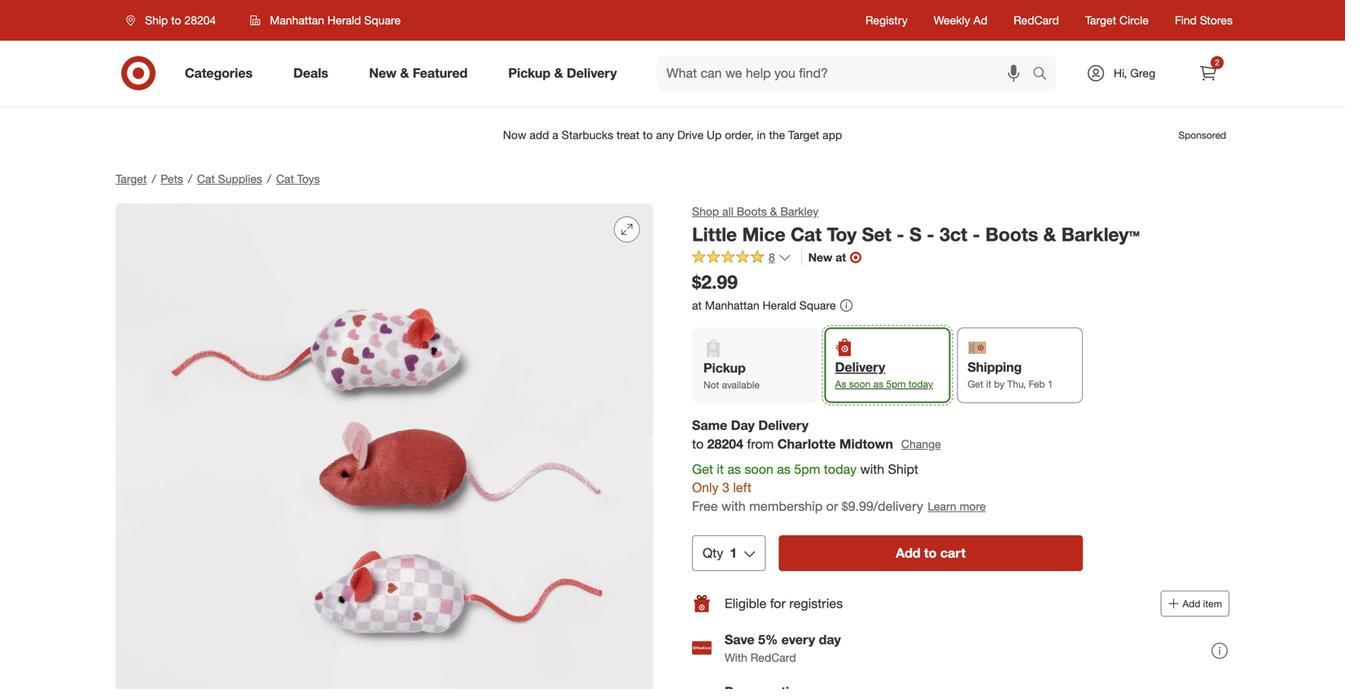 Task type: describe. For each thing, give the bounding box(es) containing it.
eligible
[[725, 596, 767, 612]]

as
[[835, 378, 847, 390]]

cat supplies link
[[197, 172, 262, 186]]

featured
[[413, 65, 468, 81]]

shipping
[[968, 360, 1022, 375]]

1 vertical spatial 1
[[730, 546, 737, 561]]

cat supplies
[[197, 172, 262, 186]]

toys
[[297, 172, 320, 186]]

1 horizontal spatial to
[[692, 436, 704, 452]]

hi, greg
[[1114, 66, 1156, 80]]

registry
[[866, 13, 908, 27]]

1 vertical spatial with
[[722, 499, 746, 515]]

at manhattan herald square
[[692, 299, 836, 313]]

for
[[770, 596, 786, 612]]

cat toys
[[276, 172, 320, 186]]

8 link
[[692, 250, 791, 269]]

all
[[722, 204, 734, 219]]

to for ship
[[171, 13, 181, 27]]

$2.99
[[692, 271, 738, 294]]

hi,
[[1114, 66, 1127, 80]]

membership
[[749, 499, 823, 515]]

categories link
[[171, 55, 273, 91]]

mice
[[742, 223, 786, 246]]

3 - from the left
[[973, 223, 980, 246]]

shipping get it by thu, feb 1
[[968, 360, 1053, 390]]

day
[[819, 632, 841, 648]]

find
[[1175, 13, 1197, 27]]

charlotte
[[778, 436, 836, 452]]

1 vertical spatial at
[[692, 299, 702, 313]]

delivery for pickup & delivery
[[567, 65, 617, 81]]

available
[[722, 379, 760, 391]]

get inside the shipping get it by thu, feb 1
[[968, 378, 984, 390]]

1 horizontal spatial as
[[777, 462, 791, 477]]

thu,
[[1008, 378, 1026, 390]]

weekly ad link
[[934, 12, 988, 28]]

stores
[[1200, 13, 1233, 27]]

only
[[692, 480, 719, 496]]

registry link
[[866, 12, 908, 28]]

deals
[[293, 65, 328, 81]]

manhattan inside manhattan herald square dropdown button
[[270, 13, 324, 27]]

today inside the 'delivery as soon as 5pm today'
[[909, 378, 933, 390]]

new & featured
[[369, 65, 468, 81]]

find stores link
[[1175, 12, 1233, 28]]

new for new at
[[809, 251, 833, 265]]

delivery as soon as 5pm today
[[835, 360, 933, 390]]

shipt
[[888, 462, 919, 477]]

add item button
[[1161, 591, 1230, 617]]

pickup for not
[[704, 360, 746, 376]]

qty
[[703, 546, 723, 561]]

0 vertical spatial redcard
[[1014, 13, 1059, 27]]

1 horizontal spatial at
[[836, 251, 846, 265]]

1 horizontal spatial herald
[[763, 299, 796, 313]]

redcard inside save 5% every day with redcard
[[751, 651, 796, 665]]

delivery inside the 'delivery as soon as 5pm today'
[[835, 360, 885, 375]]

free
[[692, 499, 718, 515]]

5%
[[758, 632, 778, 648]]

shop all boots & barkley little mice cat toy set - s - 3ct - boots & barkley™
[[692, 204, 1140, 246]]

to for add
[[924, 546, 937, 561]]

set
[[862, 223, 892, 246]]

add to cart
[[896, 546, 966, 561]]

ship to 28204 button
[[116, 6, 233, 35]]

soon inside the get it as soon as 5pm today with shipt only 3 left free with membership or $9.99/delivery learn more
[[745, 462, 774, 477]]

1 inside the shipping get it by thu, feb 1
[[1048, 378, 1053, 390]]

supplies
[[218, 172, 262, 186]]

1 vertical spatial manhattan
[[705, 299, 760, 313]]

weekly ad
[[934, 13, 988, 27]]

target for target link
[[116, 172, 147, 186]]

learn more button
[[927, 498, 987, 516]]

add for add to cart
[[896, 546, 921, 561]]

as inside the 'delivery as soon as 5pm today'
[[874, 378, 884, 390]]

little mice cat toy set - s - 3ct - boots &#38; barkley&#8482;, 1 of 6 image
[[116, 204, 653, 690]]

$9.99/delivery
[[842, 499, 923, 515]]

same
[[692, 418, 727, 434]]

get it as soon as 5pm today with shipt only 3 left free with membership or $9.99/delivery learn more
[[692, 462, 986, 515]]

new & featured link
[[355, 55, 488, 91]]

1 vertical spatial boots
[[986, 223, 1038, 246]]

toy
[[827, 223, 857, 246]]

little
[[692, 223, 737, 246]]

every
[[782, 632, 815, 648]]

target for target circle
[[1085, 13, 1117, 27]]

eligible for registries
[[725, 596, 843, 612]]

What can we help you find? suggestions appear below search field
[[657, 55, 1037, 91]]

to 28204
[[692, 436, 744, 452]]

1 horizontal spatial with
[[860, 462, 885, 477]]

same day delivery
[[692, 418, 809, 434]]

ship to 28204
[[145, 13, 216, 27]]

cart
[[940, 546, 966, 561]]

registries
[[789, 596, 843, 612]]

28204 inside ship to 28204 dropdown button
[[184, 13, 216, 27]]

target circle link
[[1085, 12, 1149, 28]]

square inside manhattan herald square dropdown button
[[364, 13, 401, 27]]

search button
[[1025, 55, 1064, 94]]



Task type: locate. For each thing, give the bounding box(es) containing it.
1 vertical spatial new
[[809, 251, 833, 265]]

1 vertical spatial get
[[692, 462, 713, 477]]

today up change
[[909, 378, 933, 390]]

2 vertical spatial delivery
[[759, 418, 809, 434]]

1 horizontal spatial -
[[927, 223, 935, 246]]

to right ship
[[171, 13, 181, 27]]

1 vertical spatial it
[[717, 462, 724, 477]]

soon inside the 'delivery as soon as 5pm today'
[[849, 378, 871, 390]]

5pm
[[886, 378, 906, 390], [794, 462, 820, 477]]

new down toy
[[809, 251, 833, 265]]

herald down 8
[[763, 299, 796, 313]]

pickup & delivery link
[[495, 55, 637, 91]]

feb
[[1029, 378, 1045, 390]]

1 horizontal spatial square
[[800, 299, 836, 313]]

0 horizontal spatial delivery
[[567, 65, 617, 81]]

cat toys link
[[276, 172, 320, 186]]

new inside new & featured link
[[369, 65, 397, 81]]

0 vertical spatial herald
[[328, 13, 361, 27]]

midtown
[[840, 436, 893, 452]]

0 vertical spatial 5pm
[[886, 378, 906, 390]]

it inside the shipping get it by thu, feb 1
[[986, 378, 992, 390]]

1 horizontal spatial today
[[909, 378, 933, 390]]

0 horizontal spatial 5pm
[[794, 462, 820, 477]]

new left the featured
[[369, 65, 397, 81]]

boots right 3ct
[[986, 223, 1038, 246]]

0 horizontal spatial 1
[[730, 546, 737, 561]]

0 vertical spatial add
[[896, 546, 921, 561]]

0 horizontal spatial add
[[896, 546, 921, 561]]

5pm down charlotte
[[794, 462, 820, 477]]

1 vertical spatial square
[[800, 299, 836, 313]]

0 horizontal spatial to
[[171, 13, 181, 27]]

today down from charlotte midtown
[[824, 462, 857, 477]]

0 vertical spatial get
[[968, 378, 984, 390]]

by
[[994, 378, 1005, 390]]

target
[[1085, 13, 1117, 27], [116, 172, 147, 186]]

to down same
[[692, 436, 704, 452]]

1 vertical spatial delivery
[[835, 360, 885, 375]]

weekly
[[934, 13, 970, 27]]

at down $2.99
[[692, 299, 702, 313]]

1 horizontal spatial redcard
[[1014, 13, 1059, 27]]

0 horizontal spatial it
[[717, 462, 724, 477]]

as up left on the bottom
[[728, 462, 741, 477]]

0 horizontal spatial get
[[692, 462, 713, 477]]

ship
[[145, 13, 168, 27]]

it left by on the right bottom of the page
[[986, 378, 992, 390]]

to inside button
[[924, 546, 937, 561]]

cat for cat supplies
[[197, 172, 215, 186]]

add item
[[1183, 598, 1222, 610]]

1 horizontal spatial target
[[1085, 13, 1117, 27]]

boots
[[737, 204, 767, 219], [986, 223, 1038, 246]]

0 horizontal spatial as
[[728, 462, 741, 477]]

0 horizontal spatial -
[[897, 223, 904, 246]]

2 horizontal spatial to
[[924, 546, 937, 561]]

add left item
[[1183, 598, 1201, 610]]

not
[[704, 379, 719, 391]]

with
[[860, 462, 885, 477], [722, 499, 746, 515]]

herald up deals link
[[328, 13, 361, 27]]

new for new & featured
[[369, 65, 397, 81]]

1 vertical spatial today
[[824, 462, 857, 477]]

redcard link
[[1014, 12, 1059, 28]]

it
[[986, 378, 992, 390], [717, 462, 724, 477]]

- right 3ct
[[973, 223, 980, 246]]

2 - from the left
[[927, 223, 935, 246]]

cat down barkley
[[791, 223, 822, 246]]

2 horizontal spatial delivery
[[835, 360, 885, 375]]

0 vertical spatial to
[[171, 13, 181, 27]]

soon right as
[[849, 378, 871, 390]]

0 vertical spatial new
[[369, 65, 397, 81]]

herald inside dropdown button
[[328, 13, 361, 27]]

5pm inside the get it as soon as 5pm today with shipt only 3 left free with membership or $9.99/delivery learn more
[[794, 462, 820, 477]]

1 horizontal spatial new
[[809, 251, 833, 265]]

28204 down same
[[707, 436, 744, 452]]

cat for cat toys
[[276, 172, 294, 186]]

to inside dropdown button
[[171, 13, 181, 27]]

cat inside 'shop all boots & barkley little mice cat toy set - s - 3ct - boots & barkley™'
[[791, 223, 822, 246]]

0 vertical spatial boots
[[737, 204, 767, 219]]

pickup not available
[[704, 360, 760, 391]]

0 horizontal spatial cat
[[197, 172, 215, 186]]

manhattan herald square
[[270, 13, 401, 27]]

cat left toys
[[276, 172, 294, 186]]

0 horizontal spatial with
[[722, 499, 746, 515]]

delivery
[[567, 65, 617, 81], [835, 360, 885, 375], [759, 418, 809, 434]]

get up only
[[692, 462, 713, 477]]

1 vertical spatial redcard
[[751, 651, 796, 665]]

it inside the get it as soon as 5pm today with shipt only 3 left free with membership or $9.99/delivery learn more
[[717, 462, 724, 477]]

0 vertical spatial 1
[[1048, 378, 1053, 390]]

5pm right as
[[886, 378, 906, 390]]

0 horizontal spatial at
[[692, 299, 702, 313]]

1 horizontal spatial 1
[[1048, 378, 1053, 390]]

2 horizontal spatial cat
[[791, 223, 822, 246]]

pickup inside pickup not available
[[704, 360, 746, 376]]

get inside the get it as soon as 5pm today with shipt only 3 left free with membership or $9.99/delivery learn more
[[692, 462, 713, 477]]

search
[[1025, 67, 1064, 83]]

with down "3"
[[722, 499, 746, 515]]

2
[[1215, 57, 1220, 68]]

1 horizontal spatial manhattan
[[705, 299, 760, 313]]

target left pets link
[[116, 172, 147, 186]]

target left circle
[[1085, 13, 1117, 27]]

new at
[[809, 251, 846, 265]]

soon up left on the bottom
[[745, 462, 774, 477]]

circle
[[1120, 13, 1149, 27]]

herald
[[328, 13, 361, 27], [763, 299, 796, 313]]

qty 1
[[703, 546, 737, 561]]

0 vertical spatial 28204
[[184, 13, 216, 27]]

square up new & featured
[[364, 13, 401, 27]]

0 horizontal spatial manhattan
[[270, 13, 324, 27]]

1 horizontal spatial cat
[[276, 172, 294, 186]]

save
[[725, 632, 755, 648]]

1 vertical spatial soon
[[745, 462, 774, 477]]

1 right qty at the right bottom of page
[[730, 546, 737, 561]]

more
[[960, 500, 986, 514]]

1 - from the left
[[897, 223, 904, 246]]

pickup & delivery
[[508, 65, 617, 81]]

1 horizontal spatial 28204
[[707, 436, 744, 452]]

1 vertical spatial add
[[1183, 598, 1201, 610]]

delivery for same day delivery
[[759, 418, 809, 434]]

ad
[[974, 13, 988, 27]]

1 horizontal spatial boots
[[986, 223, 1038, 246]]

as right as
[[874, 378, 884, 390]]

get left by on the right bottom of the page
[[968, 378, 984, 390]]

0 horizontal spatial pickup
[[508, 65, 551, 81]]

to left cart
[[924, 546, 937, 561]]

0 vertical spatial square
[[364, 13, 401, 27]]

1 vertical spatial target
[[116, 172, 147, 186]]

at
[[836, 251, 846, 265], [692, 299, 702, 313]]

shop
[[692, 204, 719, 219]]

from charlotte midtown
[[747, 436, 893, 452]]

1 horizontal spatial 5pm
[[886, 378, 906, 390]]

- right s
[[927, 223, 935, 246]]

as
[[874, 378, 884, 390], [728, 462, 741, 477], [777, 462, 791, 477]]

add for add item
[[1183, 598, 1201, 610]]

with down midtown
[[860, 462, 885, 477]]

1 horizontal spatial add
[[1183, 598, 1201, 610]]

0 horizontal spatial today
[[824, 462, 857, 477]]

redcard up search
[[1014, 13, 1059, 27]]

s
[[910, 223, 922, 246]]

1 horizontal spatial pickup
[[704, 360, 746, 376]]

add left cart
[[896, 546, 921, 561]]

28204
[[184, 13, 216, 27], [707, 436, 744, 452]]

0 vertical spatial manhattan
[[270, 13, 324, 27]]

day
[[731, 418, 755, 434]]

today inside the get it as soon as 5pm today with shipt only 3 left free with membership or $9.99/delivery learn more
[[824, 462, 857, 477]]

3
[[722, 480, 730, 496]]

advertisement element
[[103, 116, 1243, 155]]

2 horizontal spatial as
[[874, 378, 884, 390]]

soon
[[849, 378, 871, 390], [745, 462, 774, 477]]

5pm inside the 'delivery as soon as 5pm today'
[[886, 378, 906, 390]]

28204 right ship
[[184, 13, 216, 27]]

deals link
[[280, 55, 349, 91]]

pets
[[161, 172, 183, 186]]

item
[[1203, 598, 1222, 610]]

boots right all
[[737, 204, 767, 219]]

target link
[[116, 172, 147, 186]]

1 right feb
[[1048, 378, 1053, 390]]

pickup
[[508, 65, 551, 81], [704, 360, 746, 376]]

manhattan
[[270, 13, 324, 27], [705, 299, 760, 313]]

2 vertical spatial to
[[924, 546, 937, 561]]

find stores
[[1175, 13, 1233, 27]]

1 vertical spatial to
[[692, 436, 704, 452]]

cat right 'pets'
[[197, 172, 215, 186]]

1
[[1048, 378, 1053, 390], [730, 546, 737, 561]]

square down new at
[[800, 299, 836, 313]]

3ct
[[940, 223, 968, 246]]

1 horizontal spatial get
[[968, 378, 984, 390]]

8
[[769, 251, 775, 265]]

barkley™
[[1062, 223, 1140, 246]]

change
[[901, 437, 941, 451]]

1 vertical spatial 28204
[[707, 436, 744, 452]]

save 5% every day with redcard
[[725, 632, 841, 665]]

from
[[747, 436, 774, 452]]

cat
[[197, 172, 215, 186], [276, 172, 294, 186], [791, 223, 822, 246]]

redcard down 5%
[[751, 651, 796, 665]]

manhattan herald square button
[[240, 6, 411, 35]]

0 horizontal spatial soon
[[745, 462, 774, 477]]

with
[[725, 651, 748, 665]]

pickup for &
[[508, 65, 551, 81]]

0 horizontal spatial boots
[[737, 204, 767, 219]]

- left s
[[897, 223, 904, 246]]

0 horizontal spatial herald
[[328, 13, 361, 27]]

0 vertical spatial target
[[1085, 13, 1117, 27]]

pets link
[[161, 172, 183, 186]]

1 horizontal spatial soon
[[849, 378, 871, 390]]

or
[[826, 499, 838, 515]]

1 vertical spatial 5pm
[[794, 462, 820, 477]]

as down charlotte
[[777, 462, 791, 477]]

new
[[369, 65, 397, 81], [809, 251, 833, 265]]

to
[[171, 13, 181, 27], [692, 436, 704, 452], [924, 546, 937, 561]]

0 vertical spatial today
[[909, 378, 933, 390]]

today
[[909, 378, 933, 390], [824, 462, 857, 477]]

0 horizontal spatial target
[[116, 172, 147, 186]]

it up "3"
[[717, 462, 724, 477]]

0 vertical spatial with
[[860, 462, 885, 477]]

greg
[[1130, 66, 1156, 80]]

add to cart button
[[779, 536, 1083, 572]]

left
[[733, 480, 752, 496]]

0 vertical spatial delivery
[[567, 65, 617, 81]]

1 vertical spatial herald
[[763, 299, 796, 313]]

1 vertical spatial pickup
[[704, 360, 746, 376]]

0 horizontal spatial new
[[369, 65, 397, 81]]

at down toy
[[836, 251, 846, 265]]

0 horizontal spatial 28204
[[184, 13, 216, 27]]

square
[[364, 13, 401, 27], [800, 299, 836, 313]]

change button
[[901, 435, 942, 454]]

2 horizontal spatial -
[[973, 223, 980, 246]]

manhattan up "deals"
[[270, 13, 324, 27]]

1 horizontal spatial delivery
[[759, 418, 809, 434]]

0 vertical spatial pickup
[[508, 65, 551, 81]]

0 horizontal spatial redcard
[[751, 651, 796, 665]]

0 vertical spatial soon
[[849, 378, 871, 390]]

1 horizontal spatial it
[[986, 378, 992, 390]]

0 vertical spatial it
[[986, 378, 992, 390]]

manhattan down $2.99
[[705, 299, 760, 313]]

0 vertical spatial at
[[836, 251, 846, 265]]

0 horizontal spatial square
[[364, 13, 401, 27]]



Task type: vqa. For each thing, say whether or not it's contained in the screenshot.
the Qty 1 at the bottom of the page
yes



